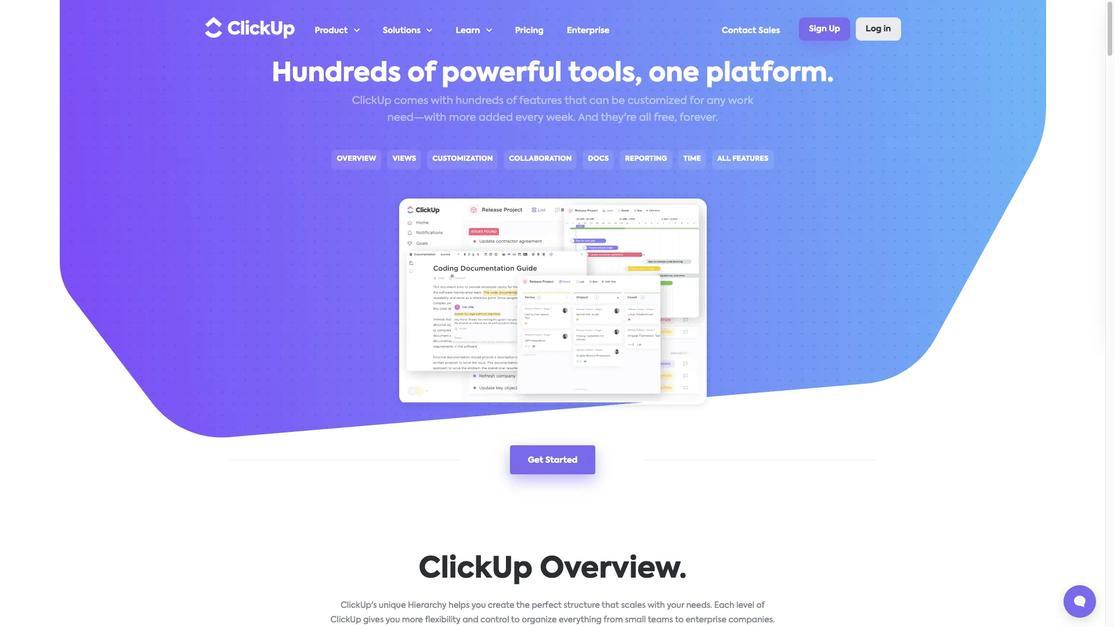 Task type: vqa. For each thing, say whether or not it's contained in the screenshot.
TRACK
no



Task type: describe. For each thing, give the bounding box(es) containing it.
enterprise
[[567, 27, 610, 35]]

clickup's unique hierarchy helps you create the perfect structure         that scales with your needs. each level of clickup gives you more flexibility and control to organize everything         from small teams to enterprise companies.
[[331, 602, 775, 624]]

perfect
[[532, 602, 562, 610]]

started
[[546, 456, 578, 465]]

gives
[[363, 616, 384, 624]]

and
[[578, 113, 599, 123]]

every
[[516, 113, 544, 123]]

comes
[[394, 96, 429, 106]]

all features
[[718, 156, 769, 163]]

free,
[[654, 113, 677, 123]]

sales
[[759, 27, 781, 35]]

your
[[667, 602, 685, 610]]

scales
[[622, 602, 646, 610]]

docs link
[[583, 150, 614, 169]]

0 horizontal spatial of
[[408, 61, 436, 87]]

they're
[[601, 113, 637, 123]]

solutions
[[383, 27, 421, 35]]

collaboration link
[[504, 150, 577, 169]]

and
[[463, 616, 479, 624]]

all features link
[[712, 150, 774, 169]]

contact sales
[[722, 27, 781, 35]]

companies.
[[729, 616, 775, 624]]

learn button
[[456, 1, 492, 57]]

everything
[[559, 616, 602, 624]]

enterprise link
[[567, 1, 610, 57]]

list containing product
[[315, 1, 722, 57]]

0 horizontal spatial you
[[386, 616, 400, 624]]

more inside clickup's unique hierarchy helps you create the perfect structure         that scales with your needs. each level of clickup gives you more flexibility and control to organize everything         from small teams to enterprise companies.
[[402, 616, 423, 624]]

any
[[707, 96, 726, 106]]

log
[[866, 25, 882, 33]]

clickup's
[[341, 602, 377, 610]]

clickup for clickup comes with hundreds of features that can be customized for any work need—with more added every week. and they're all free, forever.
[[352, 96, 392, 106]]

sign up
[[810, 25, 841, 33]]

of inside clickup's unique hierarchy helps you create the perfect structure         that scales with your needs. each level of clickup gives you more flexibility and control to organize everything         from small teams to enterprise companies.
[[757, 602, 765, 610]]

for
[[690, 96, 705, 106]]

learn
[[456, 27, 480, 35]]

pricing
[[515, 27, 544, 35]]

create
[[488, 602, 515, 610]]

organize
[[522, 616, 557, 624]]

control
[[481, 616, 510, 624]]

0 vertical spatial you
[[472, 602, 486, 610]]

main navigation element
[[315, 1, 901, 57]]

each
[[715, 602, 735, 610]]

collaboration
[[509, 156, 572, 163]]

features inside 'clickup comes with hundreds of features that can be customized for any work need—with more added every week. and they're all free, forever.'
[[520, 96, 562, 106]]

unique
[[379, 602, 406, 610]]

helps
[[449, 602, 470, 610]]

be
[[612, 96, 625, 106]]

customized
[[628, 96, 688, 106]]

powerful
[[442, 61, 562, 87]]

week.
[[547, 113, 576, 123]]

reporting
[[625, 156, 668, 163]]

get started link
[[510, 445, 596, 474]]

that inside clickup's unique hierarchy helps you create the perfect structure         that scales with your needs. each level of clickup gives you more flexibility and control to organize everything         from small teams to enterprise companies.
[[602, 602, 620, 610]]

log in
[[866, 25, 892, 33]]

all
[[640, 113, 652, 123]]

needs.
[[687, 602, 713, 610]]



Task type: locate. For each thing, give the bounding box(es) containing it.
product
[[315, 27, 348, 35]]

reporting link
[[620, 150, 673, 169]]

pricing link
[[515, 1, 544, 57]]

0 horizontal spatial features
[[520, 96, 562, 106]]

1 horizontal spatial that
[[602, 602, 620, 610]]

to down 'the'
[[511, 616, 520, 624]]

clickup inside 'clickup comes with hundreds of features that can be customized for any work need—with more added every week. and they're all free, forever.'
[[352, 96, 392, 106]]

2 horizontal spatial of
[[757, 602, 765, 610]]

1 horizontal spatial to
[[676, 616, 684, 624]]

of up the comes
[[408, 61, 436, 87]]

that inside 'clickup comes with hundreds of features that can be customized for any work need—with more added every week. and they're all free, forever.'
[[565, 96, 587, 106]]

clickup comes with hundreds of features that can be customized for any work need—with more added every week. and they're all free, forever.
[[352, 96, 754, 123]]

from
[[604, 616, 623, 624]]

hundreds of powerful tools, one platform.
[[272, 61, 834, 87]]

customization
[[433, 156, 493, 163]]

0 vertical spatial of
[[408, 61, 436, 87]]

structure
[[564, 602, 600, 610]]

hundreds
[[456, 96, 504, 106]]

of right level
[[757, 602, 765, 610]]

level
[[737, 602, 755, 610]]

up
[[829, 25, 841, 33]]

of
[[408, 61, 436, 87], [507, 96, 517, 106], [757, 602, 765, 610]]

small
[[625, 616, 646, 624]]

0 horizontal spatial with
[[431, 96, 453, 106]]

of up added
[[507, 96, 517, 106]]

with up the need—with
[[431, 96, 453, 106]]

sign
[[810, 25, 827, 33]]

solutions button
[[383, 1, 433, 57]]

clickup for clickup         overview.
[[419, 555, 533, 584]]

clickup up helps
[[419, 555, 533, 584]]

with inside clickup's unique hierarchy helps you create the perfect structure         that scales with your needs. each level of clickup gives you more flexibility and control to organize everything         from small teams to enterprise companies.
[[648, 602, 665, 610]]

tools,
[[569, 61, 643, 87]]

clickup down clickup's
[[331, 616, 361, 624]]

product button
[[315, 1, 360, 57]]

0 horizontal spatial to
[[511, 616, 520, 624]]

overview.
[[540, 555, 687, 584]]

clickup         overview.
[[419, 555, 687, 584]]

more down hierarchy
[[402, 616, 423, 624]]

teams
[[648, 616, 674, 624]]

all
[[718, 156, 731, 163]]

0 vertical spatial clickup
[[352, 96, 392, 106]]

contact
[[722, 27, 757, 35]]

forever.
[[680, 113, 718, 123]]

work
[[729, 96, 754, 106]]

get started
[[528, 456, 578, 465]]

with inside 'clickup comes with hundreds of features that can be customized for any work need—with more added every week. and they're all free, forever.'
[[431, 96, 453, 106]]

time
[[684, 156, 701, 163]]

0 horizontal spatial that
[[565, 96, 587, 106]]

overview
[[337, 156, 376, 163]]

list
[[315, 1, 722, 57]]

1 vertical spatial clickup
[[419, 555, 533, 584]]

hierarchy
[[408, 602, 447, 610]]

enterprise
[[686, 616, 727, 624]]

in
[[884, 25, 892, 33]]

the
[[517, 602, 530, 610]]

more down the hundreds
[[449, 113, 476, 123]]

added
[[479, 113, 513, 123]]

flexibility
[[425, 616, 461, 624]]

with up teams
[[648, 602, 665, 610]]

0 vertical spatial with
[[431, 96, 453, 106]]

views
[[393, 156, 416, 163]]

hundreds
[[272, 61, 401, 87]]

features
[[520, 96, 562, 106], [733, 156, 769, 163]]

you
[[472, 602, 486, 610], [386, 616, 400, 624]]

sign up button
[[800, 17, 851, 41]]

1 to from the left
[[511, 616, 520, 624]]

1 horizontal spatial features
[[733, 156, 769, 163]]

0 horizontal spatial more
[[402, 616, 423, 624]]

more
[[449, 113, 476, 123], [402, 616, 423, 624]]

clickup inside clickup's unique hierarchy helps you create the perfect structure         that scales with your needs. each level of clickup gives you more flexibility and control to organize everything         from small teams to enterprise companies.
[[331, 616, 361, 624]]

1 vertical spatial of
[[507, 96, 517, 106]]

1 vertical spatial more
[[402, 616, 423, 624]]

you up the and
[[472, 602, 486, 610]]

0 vertical spatial more
[[449, 113, 476, 123]]

1 horizontal spatial more
[[449, 113, 476, 123]]

that up from
[[602, 602, 620, 610]]

overview link
[[332, 150, 382, 169]]

0 vertical spatial that
[[565, 96, 587, 106]]

1 horizontal spatial you
[[472, 602, 486, 610]]

1 vertical spatial with
[[648, 602, 665, 610]]

that
[[565, 96, 587, 106], [602, 602, 620, 610]]

clickup left the comes
[[352, 96, 392, 106]]

with
[[431, 96, 453, 106], [648, 602, 665, 610]]

0 vertical spatial features
[[520, 96, 562, 106]]

log in link
[[856, 17, 901, 41]]

1 vertical spatial features
[[733, 156, 769, 163]]

to down your
[[676, 616, 684, 624]]

features up every
[[520, 96, 562, 106]]

contact sales link
[[722, 1, 781, 57]]

can
[[590, 96, 609, 106]]

views link
[[387, 150, 422, 169]]

to
[[511, 616, 520, 624], [676, 616, 684, 624]]

1 horizontal spatial of
[[507, 96, 517, 106]]

1 vertical spatial you
[[386, 616, 400, 624]]

one
[[649, 61, 700, 87]]

customization link
[[427, 150, 498, 169]]

platform.
[[706, 61, 834, 87]]

time link
[[679, 150, 707, 169]]

docs
[[588, 156, 609, 163]]

more inside 'clickup comes with hundreds of features that can be customized for any work need—with more added every week. and they're all free, forever.'
[[449, 113, 476, 123]]

of inside 'clickup comes with hundreds of features that can be customized for any work need—with more added every week. and they're all free, forever.'
[[507, 96, 517, 106]]

need—with
[[388, 113, 447, 123]]

2 vertical spatial clickup
[[331, 616, 361, 624]]

features right all at the right
[[733, 156, 769, 163]]

that up and
[[565, 96, 587, 106]]

get
[[528, 456, 544, 465]]

clickup
[[352, 96, 392, 106], [419, 555, 533, 584], [331, 616, 361, 624]]

1 vertical spatial that
[[602, 602, 620, 610]]

2 vertical spatial of
[[757, 602, 765, 610]]

you down unique
[[386, 616, 400, 624]]

1 horizontal spatial with
[[648, 602, 665, 610]]

2 to from the left
[[676, 616, 684, 624]]



